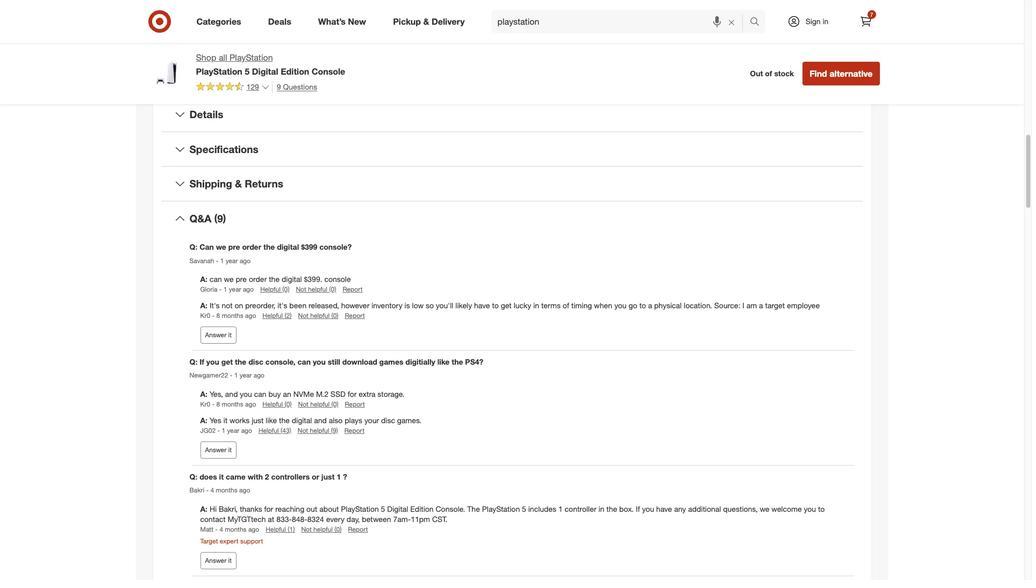 Task type: vqa. For each thing, say whether or not it's contained in the screenshot.
Axe to the bottom
no



Task type: describe. For each thing, give the bounding box(es) containing it.
works
[[230, 416, 250, 425]]

you up works
[[240, 390, 252, 399]]

if inside hi bakri, thanks for reaching out about playstation 5 digital edition console.     the playstation 5 includes 1 controller in the box.    if you have any additional questions, we welcome you to contact mytgttech at 833-848-8324 every day, between 7am-11pm cst.
[[636, 505, 640, 514]]

includes
[[529, 505, 557, 514]]

year up on
[[229, 285, 241, 293]]

specifications
[[190, 143, 259, 155]]

the inside hi bakri, thanks for reaching out about playstation 5 digital edition console.     the playstation 5 includes 1 controller in the box.    if you have any additional questions, we welcome you to contact mytgttech at 833-848-8324 every day, between 7am-11pm cst.
[[607, 505, 618, 514]]

to inside hi bakri, thanks for reaching out about playstation 5 digital edition console.     the playstation 5 includes 1 controller in the box.    if you have any additional questions, we welcome you to contact mytgttech at 833-848-8324 every day, between 7am-11pm cst.
[[819, 505, 825, 514]]

answer for it's
[[205, 331, 227, 339]]

helpful for released,
[[310, 312, 330, 320]]

not for digital
[[298, 427, 308, 435]]

(0) down the an
[[285, 400, 292, 409]]

helpful  (43) button
[[259, 426, 291, 436]]

0 vertical spatial can
[[210, 275, 222, 284]]

7
[[871, 11, 874, 18]]

1 horizontal spatial 4
[[220, 526, 223, 534]]

& for pickup
[[424, 16, 429, 27]]

however
[[341, 301, 370, 310]]

out
[[307, 505, 317, 514]]

(0) for helpful  (1) "button"
[[335, 526, 342, 534]]

it's
[[210, 301, 220, 310]]

9 questions
[[277, 82, 317, 91]]

out of stock
[[750, 69, 794, 78]]

not
[[222, 301, 233, 310]]

buy
[[269, 390, 281, 399]]

report for m.2
[[345, 400, 365, 409]]

1 horizontal spatial for
[[348, 390, 357, 399]]

helpful  (0) button for the
[[260, 285, 290, 294]]

?
[[343, 473, 347, 482]]

0 vertical spatial and
[[225, 390, 238, 399]]

timing
[[572, 301, 592, 310]]

ago up works
[[245, 400, 256, 409]]

download
[[343, 358, 377, 367]]

additional
[[688, 505, 721, 514]]

inventory
[[372, 301, 403, 310]]

(2)
[[285, 312, 292, 320]]

kr0 for yes,
[[200, 400, 210, 409]]

year inside the q: if you get the disc console, can you still download games digitially like the ps4? newgamer22 - 1 year ago
[[240, 372, 252, 380]]

digitially
[[406, 358, 436, 367]]

the up the (43)
[[279, 416, 290, 425]]

0 horizontal spatial like
[[266, 416, 277, 425]]

thanks
[[240, 505, 262, 514]]

answer it for yes
[[205, 446, 232, 454]]

it right yes
[[224, 416, 228, 425]]

helpful for nvme
[[310, 400, 330, 409]]

0 vertical spatial get
[[501, 301, 512, 310]]

(9) inside q&a (9) "dropdown button"
[[214, 213, 226, 225]]

it for came
[[228, 557, 232, 565]]

stock
[[775, 69, 794, 78]]

0 vertical spatial have
[[474, 301, 490, 310]]

jg02
[[200, 427, 216, 435]]

came
[[226, 473, 246, 482]]

a: yes, and you can buy an nvme m.2 ssd for extra storage.
[[200, 390, 405, 399]]

you right box.
[[642, 505, 655, 514]]

on
[[235, 301, 243, 310]]

(43)
[[281, 427, 291, 435]]

games
[[379, 358, 404, 367]]

pre for can
[[228, 243, 240, 252]]

not helpful  (0) button down 8324
[[301, 526, 342, 535]]

lucky
[[514, 301, 532, 310]]

support
[[240, 538, 263, 546]]

disc inside the q: if you get the disc console, can you still download games digitially like the ps4? newgamer22 - 1 year ago
[[249, 358, 264, 367]]

details
[[190, 108, 223, 120]]

in inside hi bakri, thanks for reaching out about playstation 5 digital edition console.     the playstation 5 includes 1 controller in the box.    if you have any additional questions, we welcome you to contact mytgttech at 833-848-8324 every day, between 7am-11pm cst.
[[599, 505, 605, 514]]

helpful  (0) button for buy
[[263, 400, 292, 409]]

not helpful  (0) for $399.
[[296, 285, 336, 293]]

not for nvme
[[298, 400, 309, 409]]

find alternative
[[810, 68, 873, 79]]

the left the ps4?
[[452, 358, 463, 367]]

1 up not
[[224, 285, 227, 293]]

8 for it's
[[216, 312, 220, 320]]

pickup & delivery link
[[384, 10, 478, 33]]

between
[[362, 515, 391, 525]]

helpful for the
[[260, 285, 281, 293]]

1 vertical spatial disc
[[381, 416, 395, 425]]

q&a (9)
[[190, 213, 226, 225]]

location.
[[684, 301, 713, 310]]

helpful for like
[[259, 427, 279, 435]]

find alternative button
[[803, 62, 880, 85]]

4 inside q: does it came with 2 controllers or just 1 ? bakri - 4 months ago
[[211, 487, 214, 495]]

what's
[[318, 16, 346, 27]]

you left go
[[615, 301, 627, 310]]

2
[[265, 473, 269, 482]]

digital for $399
[[277, 243, 299, 252]]

hi
[[210, 505, 217, 514]]

image gallery element
[[144, 0, 499, 39]]

ps4?
[[465, 358, 484, 367]]

questions
[[283, 82, 317, 91]]

3 answer from the top
[[205, 557, 227, 565]]

answer for yes
[[205, 446, 227, 454]]

deals
[[268, 16, 291, 27]]

with
[[248, 473, 263, 482]]

yes
[[210, 416, 221, 425]]

playstation right all
[[230, 52, 273, 63]]

expert
[[220, 538, 239, 546]]

report for however
[[345, 312, 365, 320]]

848-
[[292, 515, 307, 525]]

just inside q: does it came with 2 controllers or just 1 ? bakri - 4 months ago
[[322, 473, 335, 482]]

report button for and
[[345, 426, 365, 436]]

- right matt
[[215, 526, 218, 534]]

preorder,
[[245, 301, 276, 310]]

not helpful  (0) button for released,
[[298, 311, 339, 321]]

console
[[325, 275, 351, 284]]

8 for yes,
[[216, 400, 220, 409]]

1 horizontal spatial 5
[[381, 505, 385, 514]]

matt - 4 months ago
[[200, 526, 259, 534]]

the left the console,
[[235, 358, 247, 367]]

show more images
[[285, 22, 359, 32]]

ago up support
[[248, 526, 259, 534]]

1 a from the left
[[648, 301, 652, 310]]

1 horizontal spatial and
[[314, 416, 327, 425]]

a: for a:
[[200, 505, 210, 514]]

order for can
[[249, 275, 267, 284]]

not helpful  (9)
[[298, 427, 338, 435]]

am
[[747, 301, 757, 310]]

it for get
[[228, 446, 232, 454]]

1 inside q: does it came with 2 controllers or just 1 ? bakri - 4 months ago
[[337, 473, 341, 482]]

3 answer it button from the top
[[200, 553, 237, 570]]

you right the welcome
[[804, 505, 816, 514]]

a: yes it works just like the digital and also plays your disc games.
[[200, 416, 422, 425]]

not helpful  (9) button
[[298, 426, 338, 436]]

pickup & delivery
[[393, 16, 465, 27]]

all
[[219, 52, 227, 63]]

9
[[277, 82, 281, 91]]

not helpful  (0) button for $399.
[[296, 285, 336, 294]]

about
[[320, 505, 339, 514]]

ago down preorder,
[[245, 312, 256, 320]]

console,
[[266, 358, 296, 367]]

a: for a: it's not on preorder, it's been released, however inventory is low so you'll likely have to get lucky in terms of timing when you go to a physical location. source: i am a target employee
[[200, 301, 208, 310]]

playstation down all
[[196, 66, 242, 77]]

not helpful  (0) for released,
[[298, 312, 339, 320]]

kr0 - 8 months ago for not
[[200, 312, 256, 320]]

(0) down a: can we pre order the digital $399. console
[[282, 285, 290, 293]]

ago inside q: does it came with 2 controllers or just 1 ? bakri - 4 months ago
[[239, 487, 250, 495]]

with
[[547, 5, 562, 14]]

it for pre
[[228, 331, 232, 339]]

not down 848-
[[301, 526, 312, 534]]

affirm
[[564, 5, 584, 14]]

still
[[328, 358, 340, 367]]

welcome
[[772, 505, 802, 514]]

q: if you get the disc console, can you still download games digitially like the ps4? newgamer22 - 1 year ago
[[190, 358, 484, 380]]

helpful down 8324
[[314, 526, 333, 534]]

show more images button
[[278, 15, 366, 39]]

0 vertical spatial of
[[765, 69, 773, 78]]

ago down works
[[241, 427, 252, 435]]

digital inside hi bakri, thanks for reaching out about playstation 5 digital edition console.     the playstation 5 includes 1 controller in the box.    if you have any additional questions, we welcome you to contact mytgttech at 833-848-8324 every day, between 7am-11pm cst.
[[387, 505, 408, 514]]

questions,
[[723, 505, 758, 514]]

you left still at the left bottom of page
[[313, 358, 326, 367]]

details button
[[162, 97, 863, 132]]

playstation right the
[[482, 505, 520, 514]]

q: can we pre order the digital $399 console? savanah - 1 year ago
[[190, 243, 352, 265]]

1 right jg02
[[222, 427, 225, 435]]

also
[[329, 416, 343, 425]]

129
[[247, 82, 259, 92]]

ago up on
[[243, 285, 254, 293]]

sign
[[806, 17, 821, 26]]

if inside the q: if you get the disc console, can you still download games digitially like the ps4? newgamer22 - 1 year ago
[[200, 358, 204, 367]]

low
[[412, 301, 424, 310]]

console?
[[320, 243, 352, 252]]

target expert support
[[200, 538, 263, 546]]

go
[[629, 301, 638, 310]]

833-
[[277, 515, 292, 525]]

does
[[200, 473, 217, 482]]

7am-
[[393, 515, 411, 525]]

- down yes
[[218, 427, 220, 435]]

2 horizontal spatial 5
[[522, 505, 526, 514]]

the down q: can we pre order the digital $399 console? savanah - 1 year ago
[[269, 275, 280, 284]]

q: for q: can we pre order the digital $399 console?
[[190, 243, 198, 252]]

you up newgamer22
[[206, 358, 219, 367]]

months for helpful  (2)
[[222, 312, 244, 320]]

cst.
[[432, 515, 448, 525]]

1 inside the q: if you get the disc console, can you still download games digitially like the ps4? newgamer22 - 1 year ago
[[234, 372, 238, 380]]

report button for console
[[343, 285, 363, 294]]

digital for $399.
[[282, 275, 302, 284]]



Task type: locate. For each thing, give the bounding box(es) containing it.
- right gloria
[[219, 285, 222, 293]]

1 vertical spatial edition
[[411, 505, 434, 514]]

helpful inside "button"
[[266, 526, 286, 534]]

1 inside hi bakri, thanks for reaching out about playstation 5 digital edition console.     the playstation 5 includes 1 controller in the box.    if you have any additional questions, we welcome you to contact mytgttech at 833-848-8324 every day, between 7am-11pm cst.
[[559, 505, 563, 514]]

& right pickup
[[424, 16, 429, 27]]

1 vertical spatial in
[[534, 301, 539, 310]]

day,
[[347, 515, 360, 525]]

ago up gloria - 1 year ago
[[240, 257, 251, 265]]

(0) for the's helpful  (0) button
[[329, 285, 336, 293]]

1 vertical spatial if
[[636, 505, 640, 514]]

not for $399.
[[296, 285, 306, 293]]

edition up 11pm
[[411, 505, 434, 514]]

year up gloria - 1 year ago
[[226, 257, 238, 265]]

1 horizontal spatial edition
[[411, 505, 434, 514]]

0 vertical spatial (9)
[[214, 213, 226, 225]]

been
[[289, 301, 307, 310]]

like
[[438, 358, 450, 367], [266, 416, 277, 425]]

helpful  (0) for buy
[[263, 400, 292, 409]]

0 vertical spatial 4
[[211, 487, 214, 495]]

i
[[743, 301, 745, 310]]

we for can
[[216, 243, 226, 252]]

helpful for digital
[[310, 427, 329, 435]]

5 a: from the top
[[200, 505, 210, 514]]

answer it button down target
[[200, 553, 237, 570]]

mytgttech
[[228, 515, 266, 525]]

0 horizontal spatial edition
[[281, 66, 309, 77]]

a: can we pre order the digital $399. console
[[200, 275, 351, 284]]

0 vertical spatial q:
[[190, 243, 198, 252]]

sign in link
[[778, 10, 846, 33]]

1 vertical spatial 4
[[220, 526, 223, 534]]

- down it's
[[212, 312, 215, 320]]

2 vertical spatial we
[[760, 505, 770, 514]]

not down a: yes it works just like the digital and also plays your disc games.
[[298, 427, 308, 435]]

- inside q: can we pre order the digital $399 console? savanah - 1 year ago
[[216, 257, 219, 265]]

deals link
[[259, 10, 305, 33]]

7 link
[[854, 10, 878, 33]]

1 vertical spatial answer it button
[[200, 442, 237, 459]]

2 answer it from the top
[[205, 446, 232, 454]]

helpful left the (43)
[[259, 427, 279, 435]]

2 horizontal spatial can
[[298, 358, 311, 367]]

digital inside shop all playstation playstation 5 digital edition console
[[252, 66, 278, 77]]

report down day,
[[348, 526, 368, 534]]

terms
[[542, 301, 561, 310]]

an
[[283, 390, 291, 399]]

1 horizontal spatial of
[[765, 69, 773, 78]]

2 8 from the top
[[216, 400, 220, 409]]

report for and
[[345, 427, 365, 435]]

helpful  (0) for the
[[260, 285, 290, 293]]

2 vertical spatial answer it button
[[200, 553, 237, 570]]

helpful down a: can we pre order the digital $399. console
[[260, 285, 281, 293]]

helpful down $399.
[[308, 285, 327, 293]]

helpful for $399.
[[308, 285, 327, 293]]

1 vertical spatial order
[[249, 275, 267, 284]]

2 kr0 from the top
[[200, 400, 210, 409]]

pre right can
[[228, 243, 240, 252]]

report for console
[[343, 285, 363, 293]]

q: inside q: can we pre order the digital $399 console? savanah - 1 year ago
[[190, 243, 198, 252]]

released,
[[309, 301, 339, 310]]

ssd
[[331, 390, 346, 399]]

shipping & returns button
[[162, 167, 863, 201]]

& inside shipping & returns dropdown button
[[235, 178, 242, 190]]

order for can
[[242, 243, 261, 252]]

playstation up day,
[[341, 505, 379, 514]]

months for helpful  (0)
[[222, 400, 244, 409]]

out
[[750, 69, 763, 78]]

q: up bakri
[[190, 473, 198, 482]]

1
[[220, 257, 224, 265], [224, 285, 227, 293], [234, 372, 238, 380], [222, 427, 225, 435], [337, 473, 341, 482], [559, 505, 563, 514]]

2 vertical spatial in
[[599, 505, 605, 514]]

3 q: from the top
[[190, 473, 198, 482]]

3 a: from the top
[[200, 390, 208, 399]]

pre inside q: can we pre order the digital $399 console? savanah - 1 year ago
[[228, 243, 240, 252]]

year down works
[[227, 427, 240, 435]]

0 horizontal spatial 5
[[245, 66, 250, 77]]

0 vertical spatial edition
[[281, 66, 309, 77]]

kr0 - 8 months ago
[[200, 312, 256, 320], [200, 400, 256, 409]]

edition inside hi bakri, thanks for reaching out about playstation 5 digital edition console.     the playstation 5 includes 1 controller in the box.    if you have any additional questions, we welcome you to contact mytgttech at 833-848-8324 every day, between 7am-11pm cst.
[[411, 505, 434, 514]]

report button down day,
[[348, 526, 368, 535]]

1 answer it button from the top
[[200, 327, 237, 344]]

pickup
[[393, 16, 421, 27]]

0 horizontal spatial 4
[[211, 487, 214, 495]]

can up gloria
[[210, 275, 222, 284]]

- right newgamer22
[[230, 372, 233, 380]]

report up however
[[343, 285, 363, 293]]

0 vertical spatial if
[[200, 358, 204, 367]]

like inside the q: if you get the disc console, can you still download games digitially like the ps4? newgamer22 - 1 year ago
[[438, 358, 450, 367]]

0 vertical spatial &
[[424, 16, 429, 27]]

a: up contact at bottom
[[200, 505, 210, 514]]

the inside q: can we pre order the digital $399 console? savanah - 1 year ago
[[264, 243, 275, 252]]

to left lucky
[[492, 301, 499, 310]]

sign in
[[806, 17, 829, 26]]

0 vertical spatial disc
[[249, 358, 264, 367]]

order
[[242, 243, 261, 252], [249, 275, 267, 284]]

answer it button for it's
[[200, 327, 237, 344]]

we right can
[[216, 243, 226, 252]]

1 kr0 - 8 months ago from the top
[[200, 312, 256, 320]]

1 kr0 from the top
[[200, 312, 210, 320]]

1 horizontal spatial just
[[322, 473, 335, 482]]

in right the sign
[[823, 17, 829, 26]]

2 vertical spatial answer it
[[205, 557, 232, 565]]

0 horizontal spatial to
[[492, 301, 499, 310]]

categories link
[[187, 10, 255, 33]]

helpful  (1) button
[[266, 526, 295, 535]]

we for can
[[224, 275, 234, 284]]

not down nvme
[[298, 400, 309, 409]]

3 answer it from the top
[[205, 557, 232, 565]]

helpful  (0) down a: can we pre order the digital $399. console
[[260, 285, 290, 293]]

1 vertical spatial helpful  (0) button
[[263, 400, 292, 409]]

digital up 129
[[252, 66, 278, 77]]

at
[[268, 515, 274, 525]]

q: inside the q: if you get the disc console, can you still download games digitially like the ps4? newgamer22 - 1 year ago
[[190, 358, 198, 367]]

1 vertical spatial of
[[563, 301, 570, 310]]

digital left $399
[[277, 243, 299, 252]]

for right ssd
[[348, 390, 357, 399]]

not down $399.
[[296, 285, 306, 293]]

new
[[348, 16, 366, 27]]

0 vertical spatial kr0 - 8 months ago
[[200, 312, 256, 320]]

1 horizontal spatial like
[[438, 358, 450, 367]]

1 horizontal spatial &
[[424, 16, 429, 27]]

1 vertical spatial answer
[[205, 446, 227, 454]]

you'll
[[436, 301, 454, 310]]

report button down however
[[345, 311, 365, 321]]

report down extra
[[345, 400, 365, 409]]

helpful  (0) button down buy
[[263, 400, 292, 409]]

q: for q: does it came with 2 controllers or just 1 ?
[[190, 473, 198, 482]]

for inside hi bakri, thanks for reaching out about playstation 5 digital edition console.     the playstation 5 includes 1 controller in the box.    if you have any additional questions, we welcome you to contact mytgttech at 833-848-8324 every day, between 7am-11pm cst.
[[264, 505, 273, 514]]

order inside q: can we pre order the digital $399 console? savanah - 1 year ago
[[242, 243, 261, 252]]

helpful  (0) button
[[260, 285, 290, 294], [263, 400, 292, 409]]

4
[[211, 487, 214, 495], [220, 526, 223, 534]]

& inside pickup & delivery link
[[424, 16, 429, 27]]

0 horizontal spatial a
[[648, 301, 652, 310]]

report button up however
[[343, 285, 363, 294]]

digital up not helpful  (9)
[[292, 416, 312, 425]]

your
[[365, 416, 379, 425]]

0 horizontal spatial get
[[221, 358, 233, 367]]

newgamer22
[[190, 372, 228, 380]]

1 right includes
[[559, 505, 563, 514]]

report button
[[343, 285, 363, 294], [345, 311, 365, 321], [345, 400, 365, 409], [345, 426, 365, 436], [348, 526, 368, 535]]

months inside q: does it came with 2 controllers or just 1 ? bakri - 4 months ago
[[216, 487, 238, 495]]

contact
[[200, 515, 226, 525]]

1 vertical spatial answer it
[[205, 446, 232, 454]]

129 link
[[196, 81, 270, 94]]

not helpful  (0) down m.2
[[298, 400, 339, 409]]

not helpful  (0) for nvme
[[298, 400, 339, 409]]

&
[[424, 16, 429, 27], [235, 178, 242, 190]]

delivery
[[432, 16, 465, 27]]

or
[[312, 473, 319, 482]]

helpful for it's
[[263, 312, 283, 320]]

every
[[326, 515, 345, 525]]

0 horizontal spatial in
[[534, 301, 539, 310]]

0 horizontal spatial digital
[[252, 66, 278, 77]]

helpful down a: yes it works just like the digital and also plays your disc games.
[[310, 427, 329, 435]]

2 answer it button from the top
[[200, 442, 237, 459]]

we up gloria - 1 year ago
[[224, 275, 234, 284]]

2 vertical spatial q:
[[190, 473, 198, 482]]

bakri
[[190, 487, 204, 495]]

pre up gloria - 1 year ago
[[236, 275, 247, 284]]

answer it button
[[200, 327, 237, 344], [200, 442, 237, 459], [200, 553, 237, 570]]

report button for m.2
[[345, 400, 365, 409]]

1 vertical spatial q:
[[190, 358, 198, 367]]

helpful inside button
[[310, 427, 329, 435]]

months up works
[[222, 400, 244, 409]]

5 up 129
[[245, 66, 250, 77]]

1 vertical spatial 8
[[216, 400, 220, 409]]

a: for a: yes, and you can buy an nvme m.2 ssd for extra storage.
[[200, 390, 208, 399]]

0 horizontal spatial and
[[225, 390, 238, 399]]

1 answer it from the top
[[205, 331, 232, 339]]

0 vertical spatial 8
[[216, 312, 220, 320]]

1 8 from the top
[[216, 312, 220, 320]]

ago up a: yes, and you can buy an nvme m.2 ssd for extra storage.
[[254, 372, 265, 380]]

a: for a: yes it works just like the digital and also plays your disc games.
[[200, 416, 208, 425]]

have
[[474, 301, 490, 310], [657, 505, 672, 514]]

q: left can
[[190, 243, 198, 252]]

8 down yes,
[[216, 400, 220, 409]]

digital left $399.
[[282, 275, 302, 284]]

specifications button
[[162, 132, 863, 166]]

answer down it's
[[205, 331, 227, 339]]

1 vertical spatial can
[[298, 358, 311, 367]]

search
[[745, 17, 771, 28]]

1 a: from the top
[[200, 275, 208, 284]]

have left any
[[657, 505, 672, 514]]

what's new
[[318, 16, 366, 27]]

0 horizontal spatial if
[[200, 358, 204, 367]]

0 vertical spatial in
[[823, 17, 829, 26]]

2 a: from the top
[[200, 301, 208, 310]]

(0) down released,
[[332, 312, 339, 320]]

ago inside q: can we pre order the digital $399 console? savanah - 1 year ago
[[240, 257, 251, 265]]

a
[[648, 301, 652, 310], [759, 301, 763, 310]]

physical
[[655, 301, 682, 310]]

2 q: from the top
[[190, 358, 198, 367]]

1 vertical spatial digital
[[387, 505, 408, 514]]

5 left includes
[[522, 505, 526, 514]]

so
[[426, 301, 434, 310]]

can
[[200, 243, 214, 252]]

4 down contact at bottom
[[220, 526, 223, 534]]

it down not
[[228, 331, 232, 339]]

2 vertical spatial answer
[[205, 557, 227, 565]]

2 a from the left
[[759, 301, 763, 310]]

disc left the console,
[[249, 358, 264, 367]]

it
[[228, 331, 232, 339], [224, 416, 228, 425], [228, 446, 232, 454], [219, 473, 224, 482], [228, 557, 232, 565]]

helpful  (0) down buy
[[263, 400, 292, 409]]

0 vertical spatial digital
[[252, 66, 278, 77]]

(0) for helpful  (0) button related to buy
[[332, 400, 339, 409]]

alternative
[[830, 68, 873, 79]]

(0) for the helpful  (2) button
[[332, 312, 339, 320]]

2 answer from the top
[[205, 446, 227, 454]]

2 horizontal spatial in
[[823, 17, 829, 26]]

can inside the q: if you get the disc console, can you still download games digitially like the ps4? newgamer22 - 1 year ago
[[298, 358, 311, 367]]

not helpful  (0) down 8324
[[301, 526, 342, 534]]

we inside q: can we pre order the digital $399 console? savanah - 1 year ago
[[216, 243, 226, 252]]

if up newgamer22
[[200, 358, 204, 367]]

1 horizontal spatial have
[[657, 505, 672, 514]]

1 horizontal spatial to
[[640, 301, 646, 310]]

digital up "7am-"
[[387, 505, 408, 514]]

digital inside q: can we pre order the digital $399 console? savanah - 1 year ago
[[277, 243, 299, 252]]

edition inside shop all playstation playstation 5 digital edition console
[[281, 66, 309, 77]]

a: up gloria
[[200, 275, 208, 284]]

just right or
[[322, 473, 335, 482]]

q&a
[[190, 213, 212, 225]]

0 vertical spatial kr0
[[200, 312, 210, 320]]

image of playstation 5 digital edition console image
[[144, 52, 187, 95]]

1 vertical spatial just
[[322, 473, 335, 482]]

can right the console,
[[298, 358, 311, 367]]

kr0 for it's
[[200, 312, 210, 320]]

0 vertical spatial helpful  (0) button
[[260, 285, 290, 294]]

year inside q: can we pre order the digital $399 console? savanah - 1 year ago
[[226, 257, 238, 265]]

get inside the q: if you get the disc console, can you still download games digitially like the ps4? newgamer22 - 1 year ago
[[221, 358, 233, 367]]

helpful for buy
[[263, 400, 283, 409]]

hi bakri, thanks for reaching out about playstation 5 digital edition console.     the playstation 5 includes 1 controller in the box.    if you have any additional questions, we welcome you to contact mytgttech at 833-848-8324 every day, between 7am-11pm cst.
[[200, 505, 825, 525]]

0 vertical spatial digital
[[277, 243, 299, 252]]

1 answer from the top
[[205, 331, 227, 339]]

1 q: from the top
[[190, 243, 198, 252]]

What can we help you find? suggestions appear below search field
[[491, 10, 753, 33]]

(0) down ssd
[[332, 400, 339, 409]]

report button down plays
[[345, 426, 365, 436]]

in right lucky
[[534, 301, 539, 310]]

report button for however
[[345, 311, 365, 321]]

0 vertical spatial helpful  (0)
[[260, 285, 290, 293]]

& for shipping
[[235, 178, 242, 190]]

months for helpful  (1)
[[225, 526, 247, 534]]

0 vertical spatial order
[[242, 243, 261, 252]]

answer it down jg02 - 1 year ago
[[205, 446, 232, 454]]

have right 'likely' on the left
[[474, 301, 490, 310]]

helpful inside button
[[263, 312, 283, 320]]

- inside the q: if you get the disc console, can you still download games digitially like the ps4? newgamer22 - 1 year ago
[[230, 372, 233, 380]]

helpful down m.2
[[310, 400, 330, 409]]

answer it for it's
[[205, 331, 232, 339]]

q: does it came with 2 controllers or just 1 ? bakri - 4 months ago
[[190, 473, 347, 495]]

1 vertical spatial digital
[[282, 275, 302, 284]]

order up preorder,
[[249, 275, 267, 284]]

2 kr0 - 8 months ago from the top
[[200, 400, 256, 409]]

ago
[[240, 257, 251, 265], [243, 285, 254, 293], [245, 312, 256, 320], [254, 372, 265, 380], [245, 400, 256, 409], [241, 427, 252, 435], [239, 487, 250, 495], [248, 526, 259, 534]]

0 vertical spatial just
[[252, 416, 264, 425]]

kr0 - 8 months ago for and
[[200, 400, 256, 409]]

and right yes,
[[225, 390, 238, 399]]

1 vertical spatial we
[[224, 275, 234, 284]]

1 inside q: can we pre order the digital $399 console? savanah - 1 year ago
[[220, 257, 224, 265]]

not
[[296, 285, 306, 293], [298, 312, 309, 320], [298, 400, 309, 409], [298, 427, 308, 435], [301, 526, 312, 534]]

1 vertical spatial &
[[235, 178, 242, 190]]

not inside "not helpful  (9)" button
[[298, 427, 308, 435]]

not for released,
[[298, 312, 309, 320]]

0 vertical spatial for
[[348, 390, 357, 399]]

- down yes,
[[212, 400, 215, 409]]

- right bakri
[[206, 487, 209, 495]]

it inside q: does it came with 2 controllers or just 1 ? bakri - 4 months ago
[[219, 473, 224, 482]]

order up a: can we pre order the digital $399. console
[[242, 243, 261, 252]]

5 inside shop all playstation playstation 5 digital edition console
[[245, 66, 250, 77]]

1 vertical spatial like
[[266, 416, 277, 425]]

we inside hi bakri, thanks for reaching out about playstation 5 digital edition console.     the playstation 5 includes 1 controller in the box.    if you have any additional questions, we welcome you to contact mytgttech at 833-848-8324 every day, between 7am-11pm cst.
[[760, 505, 770, 514]]

0 horizontal spatial have
[[474, 301, 490, 310]]

categories
[[197, 16, 241, 27]]

- inside q: does it came with 2 controllers or just 1 ? bakri - 4 months ago
[[206, 487, 209, 495]]

of right terms
[[563, 301, 570, 310]]

0 vertical spatial pre
[[228, 243, 240, 252]]

to right the welcome
[[819, 505, 825, 514]]

a: for a: can we pre order the digital $399. console
[[200, 275, 208, 284]]

pre for can
[[236, 275, 247, 284]]

in right controller
[[599, 505, 605, 514]]

the left box.
[[607, 505, 618, 514]]

helpful down released,
[[310, 312, 330, 320]]

1 vertical spatial kr0 - 8 months ago
[[200, 400, 256, 409]]

bakri,
[[219, 505, 238, 514]]

0 horizontal spatial of
[[563, 301, 570, 310]]

the
[[264, 243, 275, 252], [269, 275, 280, 284], [235, 358, 247, 367], [452, 358, 463, 367], [279, 416, 290, 425], [607, 505, 618, 514]]

1 horizontal spatial can
[[254, 390, 267, 399]]

2 vertical spatial digital
[[292, 416, 312, 425]]

shop all playstation playstation 5 digital edition console
[[196, 52, 345, 77]]

nvme
[[293, 390, 314, 399]]

it down expert
[[228, 557, 232, 565]]

report button down extra
[[345, 400, 365, 409]]

not helpful  (0) button for nvme
[[298, 400, 339, 409]]

$399
[[301, 243, 318, 252]]

1 vertical spatial (9)
[[331, 427, 338, 435]]

0 horizontal spatial just
[[252, 416, 264, 425]]

1 horizontal spatial digital
[[387, 505, 408, 514]]

(9) inside "not helpful  (9)" button
[[331, 427, 338, 435]]

ago inside the q: if you get the disc console, can you still download games digitially like the ps4? newgamer22 - 1 year ago
[[254, 372, 265, 380]]

helpful inside button
[[259, 427, 279, 435]]

4 a: from the top
[[200, 416, 208, 425]]

q: inside q: does it came with 2 controllers or just 1 ? bakri - 4 months ago
[[190, 473, 198, 482]]

2 vertical spatial can
[[254, 390, 267, 399]]

answer
[[205, 331, 227, 339], [205, 446, 227, 454], [205, 557, 227, 565]]

9 questions link
[[272, 81, 317, 93]]

1 vertical spatial and
[[314, 416, 327, 425]]

1 horizontal spatial disc
[[381, 416, 395, 425]]

1 vertical spatial get
[[221, 358, 233, 367]]

and up not helpful  (9)
[[314, 416, 327, 425]]

extra
[[359, 390, 376, 399]]

1 horizontal spatial (9)
[[331, 427, 338, 435]]

it right does
[[219, 473, 224, 482]]

1 horizontal spatial get
[[501, 301, 512, 310]]

year right newgamer22
[[240, 372, 252, 380]]

1 vertical spatial helpful  (0)
[[263, 400, 292, 409]]

1 horizontal spatial a
[[759, 301, 763, 310]]

(1)
[[288, 526, 295, 534]]

0 horizontal spatial can
[[210, 275, 222, 284]]

ago down came
[[239, 487, 250, 495]]

answer it down it's
[[205, 331, 232, 339]]

can left buy
[[254, 390, 267, 399]]

report down plays
[[345, 427, 365, 435]]

have inside hi bakri, thanks for reaching out about playstation 5 digital edition console.     the playstation 5 includes 1 controller in the box.    if you have any additional questions, we welcome you to contact mytgttech at 833-848-8324 every day, between 7am-11pm cst.
[[657, 505, 672, 514]]

11pm
[[411, 515, 430, 525]]

edition
[[281, 66, 309, 77], [411, 505, 434, 514]]

matt
[[200, 526, 213, 534]]

0 horizontal spatial &
[[235, 178, 242, 190]]

1 horizontal spatial if
[[636, 505, 640, 514]]

controllers
[[271, 473, 310, 482]]

games.
[[397, 416, 422, 425]]

1 vertical spatial kr0
[[200, 400, 210, 409]]

not helpful  (0) button down $399.
[[296, 285, 336, 294]]

console
[[312, 66, 345, 77]]

1 vertical spatial for
[[264, 505, 273, 514]]

shipping
[[190, 178, 232, 190]]

1 vertical spatial have
[[657, 505, 672, 514]]

answer it button for yes
[[200, 442, 237, 459]]

q: for q: if you get the disc console, can you still download games digitially like the ps4?
[[190, 358, 198, 367]]

answer it
[[205, 331, 232, 339], [205, 446, 232, 454], [205, 557, 232, 565]]

report down however
[[345, 312, 365, 320]]

4 down does
[[211, 487, 214, 495]]

0 vertical spatial answer
[[205, 331, 227, 339]]

0 vertical spatial we
[[216, 243, 226, 252]]

0 horizontal spatial (9)
[[214, 213, 226, 225]]

to
[[492, 301, 499, 310], [640, 301, 646, 310], [819, 505, 825, 514]]

0 horizontal spatial disc
[[249, 358, 264, 367]]

(9) right the q&a
[[214, 213, 226, 225]]



